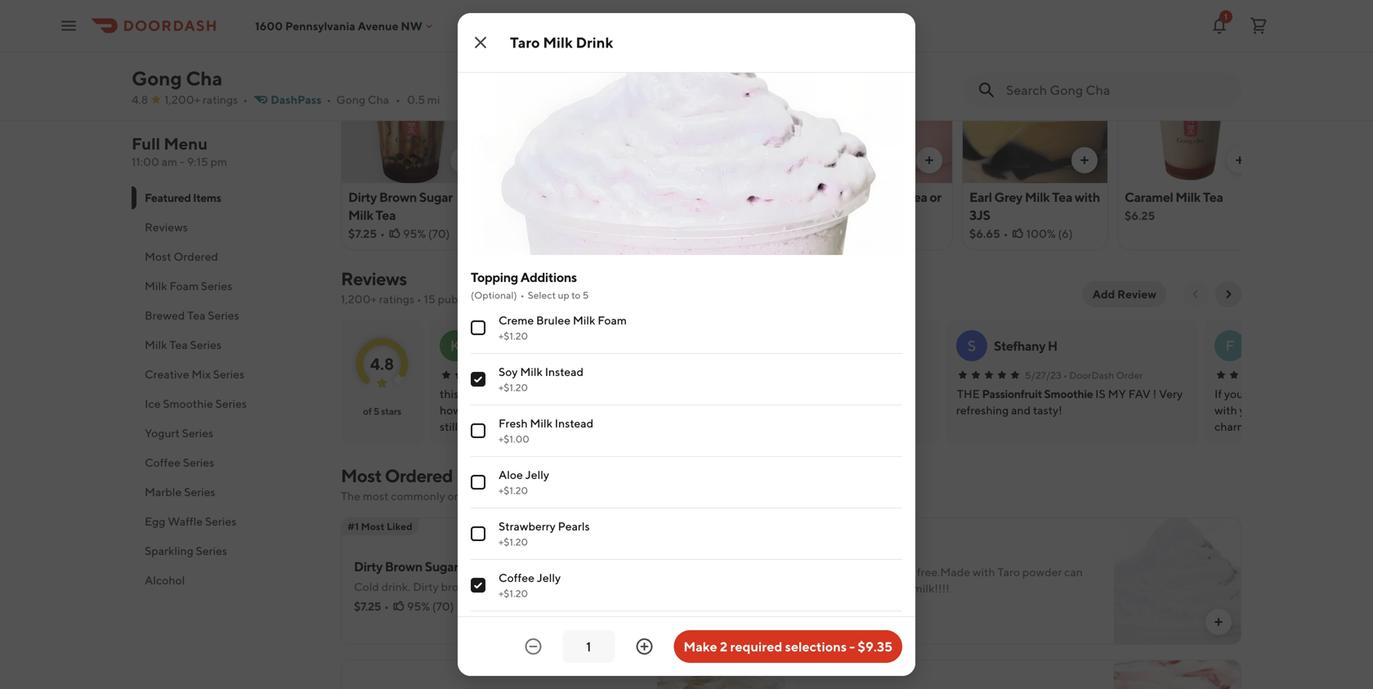 Task type: describe. For each thing, give the bounding box(es) containing it.
gong for gong cha • 0.5 mi
[[336, 93, 365, 106]]

+$1.20 inside creme brulee milk foam +$1.20
[[499, 330, 528, 342]]

grey
[[994, 189, 1023, 205]]

milk inside fresh milk instead +$1.00
[[530, 416, 553, 430]]

0 horizontal spatial taro milk drink image
[[497, 46, 642, 183]]

add item to cart image for the top strawberry milk tea or  milk greem tea image
[[923, 154, 936, 167]]

jelly for aloe jelly
[[525, 468, 549, 481]]

anverly j
[[736, 338, 789, 354]]

most ordered button
[[132, 242, 321, 271]]

avenue
[[358, 19, 399, 32]]

mi
[[427, 93, 440, 106]]

strawberry for strawberry pearls +$1.20
[[499, 519, 556, 533]]

tea up creative
[[170, 338, 188, 351]]

egg waffle series button
[[132, 507, 321, 536]]

1 vertical spatial (70)
[[432, 600, 454, 613]]

ordered for most ordered the most commonly ordered items and dishes from this store
[[385, 465, 453, 486]]

+$1.20 for strawberry
[[499, 536, 528, 548]]

0 vertical spatial ratings
[[203, 93, 238, 106]]

1,200+ ratings •
[[164, 93, 248, 106]]

• right dashpass
[[327, 93, 331, 106]]

stefhany h
[[994, 338, 1058, 354]]

creme brulee milk foam +$1.20
[[499, 313, 627, 342]]

passionfruit
[[982, 387, 1042, 401]]

+$1.00
[[499, 433, 530, 445]]

series up "marble series"
[[183, 456, 214, 469]]

series down marble series button
[[205, 515, 237, 528]]

make 2 required selections - $9.35
[[684, 639, 893, 654]]

brewed tea series button
[[132, 301, 321, 330]]

• down dirty brown sugar milk tea
[[380, 227, 385, 240]]

othed
[[879, 582, 911, 595]]

1
[[1225, 12, 1228, 21]]

• right $5.85
[[693, 209, 698, 222]]

most down most on the left bottom of the page
[[361, 521, 385, 532]]

add review button
[[1083, 281, 1166, 307]]

review
[[1118, 287, 1157, 301]]

order for s
[[1116, 369, 1143, 381]]

to inside 'taro milk drink cold drink. caffeine free.made with taro powder can not switch to othed milk!!!!'
[[866, 582, 877, 595]]

2 vertical spatial dirty
[[413, 580, 439, 593]]

j
[[782, 338, 789, 354]]

coffee jelly +$1.20
[[499, 571, 561, 599]]

caramel milk tea image
[[1118, 46, 1263, 183]]

• left 0.5
[[396, 93, 401, 106]]

most inside button
[[145, 250, 171, 263]]

1 vertical spatial drink
[[558, 189, 590, 205]]

gong for gong cha
[[132, 67, 182, 90]]

milk tea series
[[145, 338, 221, 351]]

free.made
[[917, 565, 970, 579]]

reviews button
[[132, 213, 321, 242]]

brown for dirty brown sugar milk tea cold drink. dirty brown sugar.
[[385, 559, 423, 574]]

$9.35
[[858, 639, 893, 654]]

5 inside topping additions (optional) • select up to 5
[[583, 289, 589, 301]]

stars
[[381, 405, 401, 417]]

1 vertical spatial 95%
[[407, 600, 430, 613]]

strawberry for strawberry milk tea or milk greem tea
[[814, 189, 878, 205]]

to inside topping additions (optional) • select up to 5
[[571, 289, 581, 301]]

• down switch
[[843, 601, 848, 615]]

sparkling series button
[[132, 536, 321, 566]]

most ordered the most commonly ordered items and dishes from this store
[[341, 465, 653, 503]]

100% for tea
[[716, 209, 745, 222]]

items
[[491, 489, 520, 503]]

milk tea series button
[[132, 330, 321, 360]]

mix
[[192, 367, 211, 381]]

sugar for dirty brown sugar milk tea
[[419, 189, 453, 205]]

• doordash order for k
[[546, 369, 625, 381]]

milk up $5.85
[[659, 189, 684, 205]]

0 vertical spatial strawberry milk tea or  milk greem tea image
[[808, 46, 952, 183]]

series down the most ordered button
[[201, 279, 232, 293]]

yogurt
[[145, 426, 180, 440]]

4/18/22
[[508, 369, 544, 381]]

pennsylvania
[[285, 19, 355, 32]]

reviews 1,200+ ratings • 15 public reviews
[[341, 268, 512, 306]]

k
[[450, 337, 460, 354]]

required
[[730, 639, 783, 654]]

- for menu
[[180, 155, 185, 168]]

milk inside button
[[145, 279, 167, 293]]

a
[[708, 337, 719, 354]]

most down avenue
[[361, 49, 385, 60]]

• down dirty brown sugar milk tea cold drink. dirty brown sugar.
[[384, 600, 389, 613]]

creme
[[499, 313, 534, 327]]

milk inside dirty brown sugar milk tea
[[348, 207, 373, 223]]

greem
[[841, 207, 881, 223]]

marble series
[[145, 485, 215, 499]]

caramel
[[1125, 189, 1173, 205]]

topping additions group
[[471, 268, 902, 689]]

series down milk foam series button
[[208, 309, 239, 322]]

aloe
[[499, 468, 523, 481]]

next image
[[1222, 288, 1235, 301]]

1 vertical spatial (28)
[[891, 601, 912, 615]]

1600
[[255, 19, 283, 32]]

+$1.20 for aloe
[[499, 485, 528, 496]]

1 vertical spatial items
[[193, 191, 221, 204]]

kimora b
[[477, 338, 530, 354]]

• doordash order for s
[[1063, 369, 1143, 381]]

tea up $5.85
[[686, 189, 706, 205]]

$7.25 for $7.25
[[348, 227, 377, 240]]

the
[[341, 489, 361, 503]]

• up additions
[[538, 209, 543, 222]]

pm
[[210, 155, 227, 168]]

make 2 required selections - $9.35 button
[[674, 630, 902, 663]]

featured items heading
[[341, 13, 478, 39]]

sparkling series
[[145, 544, 227, 557]]

close taro milk drink image
[[471, 33, 490, 52]]

1 vertical spatial featured
[[145, 191, 191, 204]]

ratings inside reviews 1,200+ ratings • 15 public reviews
[[379, 292, 415, 306]]

aloe jelly +$1.20
[[499, 468, 549, 496]]

fresh
[[499, 416, 528, 430]]

milk up $6.85
[[814, 207, 839, 223]]

1 horizontal spatial 4.8
[[370, 354, 394, 374]]

creative mix series button
[[132, 360, 321, 389]]

milk foam series
[[145, 279, 232, 293]]

series down ice smoothie series
[[182, 426, 213, 440]]

ice
[[145, 397, 161, 410]]

- for 2
[[850, 639, 855, 654]]

1,200+ inside reviews 1,200+ ratings • 15 public reviews
[[341, 292, 377, 306]]

0 horizontal spatial 4.8
[[132, 93, 148, 106]]

dishes
[[544, 489, 577, 503]]

stefhany
[[994, 338, 1046, 354]]

1600 pennsylvania avenue nw button
[[255, 19, 436, 32]]

• right $6.65
[[1004, 227, 1008, 240]]

0 vertical spatial featured items
[[341, 14, 478, 38]]

brewed
[[145, 309, 185, 322]]

coffee series
[[145, 456, 214, 469]]

0 horizontal spatial 89% (28)
[[561, 209, 606, 222]]

up
[[558, 289, 569, 301]]

taro milk drink inside dialog
[[510, 34, 613, 51]]

tea inside dirty brown sugar milk tea
[[376, 207, 396, 223]]

0 vertical spatial milk tea image
[[652, 46, 797, 183]]

1 vertical spatial milk tea image
[[657, 660, 785, 689]]

strawberry milk tea or milk greem tea
[[814, 189, 942, 223]]

milk up additions
[[531, 189, 556, 205]]

1 liked from the top
[[387, 49, 413, 60]]

• inside topping additions (optional) • select up to 5
[[520, 289, 524, 301]]

milk inside 'taro milk drink cold drink. caffeine free.made with taro powder can not switch to othed milk!!!!'
[[838, 544, 863, 560]]

100% (6)
[[1026, 227, 1073, 240]]

taro inside dialog
[[510, 34, 540, 51]]

0 vertical spatial 95%
[[403, 227, 426, 240]]

cold inside dirty brown sugar milk tea cold drink. dirty brown sugar.
[[354, 580, 379, 593]]

foam inside button
[[170, 279, 199, 293]]

drink inside taro milk drink dialog
[[576, 34, 613, 51]]

0 horizontal spatial featured items
[[145, 191, 221, 204]]

reviews link
[[341, 268, 407, 289]]

creative
[[145, 367, 189, 381]]

1 vertical spatial 95% (70)
[[407, 600, 454, 613]]

soy milk instead +$1.20
[[499, 365, 584, 393]]

most
[[363, 489, 389, 503]]

with inside earl grey milk tea with 3js
[[1075, 189, 1100, 205]]

add
[[1093, 287, 1115, 301]]

0 items, open order cart image
[[1249, 16, 1269, 36]]

tea up 94% (18)
[[884, 207, 904, 223]]

1 vertical spatial taro milk drink
[[504, 189, 590, 205]]

1 vertical spatial taro milk drink image
[[1114, 517, 1242, 645]]

series right mix
[[213, 367, 244, 381]]

1 vertical spatial dirty brown sugar milk tea image
[[657, 517, 785, 645]]

full
[[132, 134, 160, 153]]

additions
[[521, 269, 577, 285]]

$6.95 •
[[811, 601, 848, 615]]

1 horizontal spatial 89%
[[866, 601, 889, 615]]

earl grey milk tea with 3js
[[969, 189, 1100, 223]]

store
[[627, 489, 653, 503]]

selections
[[785, 639, 847, 654]]

2 #1 from the top
[[347, 521, 359, 532]]

• right 4/18/22
[[546, 369, 550, 381]]

0 horizontal spatial 5
[[373, 405, 379, 417]]

$6.65
[[969, 227, 1000, 240]]

full menu 11:00 am - 9:15 pm
[[132, 134, 227, 168]]

make
[[684, 639, 717, 654]]

most ordered
[[145, 250, 218, 263]]

s
[[968, 337, 976, 354]]

smoothie for passionfruit
[[1044, 387, 1093, 401]]



Task type: locate. For each thing, give the bounding box(es) containing it.
reviews for reviews 1,200+ ratings • 15 public reviews
[[341, 268, 407, 289]]

1 horizontal spatial gong
[[336, 93, 365, 106]]

to left othed
[[866, 582, 877, 595]]

0 vertical spatial 89% (28)
[[561, 209, 606, 222]]

1 vertical spatial ratings
[[379, 292, 415, 306]]

with left caramel
[[1075, 189, 1100, 205]]

0 vertical spatial coffee
[[145, 456, 181, 469]]

sparkling
[[145, 544, 193, 557]]

gong cha
[[132, 67, 223, 90]]

pearls
[[558, 519, 590, 533]]

• left dashpass
[[243, 93, 248, 106]]

gong right dashpass •
[[336, 93, 365, 106]]

smoothie down '5/27/23'
[[1044, 387, 1093, 401]]

instead for soy milk instead
[[545, 365, 584, 378]]

89% up additions
[[561, 209, 583, 222]]

ordered for most ordered
[[174, 250, 218, 263]]

- left the $9.35 at the right of page
[[850, 639, 855, 654]]

0 vertical spatial foam
[[170, 279, 199, 293]]

•
[[243, 93, 248, 106], [327, 93, 331, 106], [396, 93, 401, 106], [538, 209, 543, 222], [693, 209, 698, 222], [380, 227, 385, 240], [848, 227, 853, 240], [1004, 227, 1008, 240], [520, 289, 524, 301], [417, 292, 422, 306], [546, 369, 550, 381], [1063, 369, 1067, 381], [384, 600, 389, 613], [843, 601, 848, 615]]

doordash for s
[[1069, 369, 1114, 381]]

4 +$1.20 from the top
[[499, 536, 528, 548]]

next button of carousel image
[[1222, 20, 1235, 33]]

topping
[[471, 269, 518, 285]]

0 vertical spatial cold
[[811, 565, 836, 579]]

1 #1 most liked from the top
[[347, 49, 413, 60]]

• right '5/27/23'
[[1063, 369, 1067, 381]]

Item Search search field
[[1006, 81, 1229, 99]]

0.5
[[407, 93, 425, 106]]

1 horizontal spatial • doordash order
[[1063, 369, 1143, 381]]

taro milk drink cold drink. caffeine free.made with taro powder can not switch to othed milk!!!!
[[811, 544, 1083, 595]]

1 horizontal spatial 100%
[[1026, 227, 1056, 240]]

milk right fresh on the left of page
[[530, 416, 553, 430]]

gong cha • 0.5 mi
[[336, 93, 440, 106]]

coffee for coffee jelly +$1.20
[[499, 571, 535, 584]]

cha
[[186, 67, 223, 90], [368, 93, 389, 106]]

decrease quantity by 1 image
[[523, 637, 543, 656]]

0 vertical spatial 4.8
[[132, 93, 148, 106]]

add item to cart image for topmost dirty brown sugar milk tea "image"
[[457, 154, 470, 167]]

(optional)
[[471, 289, 517, 301]]

$7.25
[[348, 227, 377, 240], [354, 600, 381, 613]]

kimora
[[477, 338, 519, 354]]

drink. inside 'taro milk drink cold drink. caffeine free.made with taro powder can not switch to othed milk!!!!'
[[838, 565, 868, 579]]

$7.25 down dirty brown sugar milk tea cold drink. dirty brown sugar.
[[354, 600, 381, 613]]

2 • doordash order from the left
[[1063, 369, 1143, 381]]

2 +$1.20 from the top
[[499, 382, 528, 393]]

1 horizontal spatial order
[[1116, 369, 1143, 381]]

1 vertical spatial #1 most liked
[[347, 521, 413, 532]]

#1 most liked
[[347, 49, 413, 60], [347, 521, 413, 532]]

95%
[[403, 227, 426, 240], [407, 600, 430, 613]]

cha up the 1,200+ ratings •
[[186, 67, 223, 90]]

most up the
[[341, 465, 382, 486]]

tea inside earl grey milk tea with 3js
[[1052, 189, 1073, 205]]

1 horizontal spatial (28)
[[891, 601, 912, 615]]

jelly inside aloe jelly +$1.20
[[525, 468, 549, 481]]

1 vertical spatial 89% (28)
[[866, 601, 912, 615]]

ordered inside most ordered the most commonly ordered items and dishes from this store
[[385, 465, 453, 486]]

0 horizontal spatial strawberry milk tea or  milk greem tea image
[[808, 46, 952, 183]]

order down add review button
[[1116, 369, 1143, 381]]

0 vertical spatial drink.
[[838, 565, 868, 579]]

alcohol
[[145, 573, 185, 587]]

liked
[[387, 49, 413, 60], [387, 521, 413, 532]]

+$1.20 inside soy milk instead +$1.20
[[499, 382, 528, 393]]

reviews inside button
[[145, 220, 188, 234]]

1 vertical spatial ordered
[[385, 465, 453, 486]]

instead down soy milk instead +$1.20
[[555, 416, 594, 430]]

milk inside creme brulee milk foam +$1.20
[[573, 313, 595, 327]]

brown
[[441, 580, 474, 593]]

coffee down yogurt
[[145, 456, 181, 469]]

smoothie for ice
[[163, 397, 213, 410]]

am
[[162, 155, 177, 168]]

notification bell image
[[1210, 16, 1229, 36]]

1 horizontal spatial taro milk drink image
[[1114, 517, 1242, 645]]

doordash right 4/18/22
[[552, 369, 597, 381]]

add review
[[1093, 287, 1157, 301]]

0 horizontal spatial strawberry
[[499, 519, 556, 533]]

1 vertical spatial $6.95
[[811, 601, 840, 615]]

earl grey milk tea with 3js image
[[963, 46, 1108, 183]]

9:15
[[187, 155, 208, 168]]

0 horizontal spatial ordered
[[174, 250, 218, 263]]

1 vertical spatial foam
[[598, 313, 627, 327]]

5/27/23
[[1025, 369, 1062, 381]]

milk inside button
[[145, 338, 167, 351]]

0 horizontal spatial -
[[180, 155, 185, 168]]

add item to cart image for milk tea image to the top
[[768, 154, 781, 167]]

89% (28) up additions
[[561, 209, 606, 222]]

previous image
[[1189, 288, 1202, 301]]

0 horizontal spatial with
[[973, 565, 995, 579]]

$6.95 down not
[[811, 601, 840, 615]]

instead inside soy milk instead +$1.20
[[545, 365, 584, 378]]

to right up
[[571, 289, 581, 301]]

1 vertical spatial 5
[[373, 405, 379, 417]]

milk right the close taro milk drink icon
[[543, 34, 573, 51]]

open menu image
[[59, 16, 78, 36]]

ordered
[[448, 489, 489, 503]]

series up egg waffle series
[[184, 485, 215, 499]]

items
[[427, 14, 478, 38], [193, 191, 221, 204]]

tea down milk foam series
[[187, 309, 206, 322]]

0 horizontal spatial featured
[[145, 191, 191, 204]]

taro milk drink
[[510, 34, 613, 51], [504, 189, 590, 205]]

milk inside dirty brown sugar milk tea cold drink. dirty brown sugar.
[[461, 559, 486, 574]]

0 vertical spatial dirty brown sugar milk tea image
[[342, 46, 486, 183]]

1 horizontal spatial ratings
[[379, 292, 415, 306]]

#1 most liked down most on the left bottom of the page
[[347, 521, 413, 532]]

milk up greem
[[880, 189, 905, 205]]

- inside make 2 required selections - $9.35 "button"
[[850, 639, 855, 654]]

creative mix series
[[145, 367, 244, 381]]

• doordash order down creme brulee milk foam +$1.20 on the left top of the page
[[546, 369, 625, 381]]

series down egg waffle series button
[[196, 544, 227, 557]]

- right "am"
[[180, 155, 185, 168]]

doordash
[[552, 369, 597, 381], [1069, 369, 1114, 381]]

1 horizontal spatial featured items
[[341, 14, 478, 38]]

+$1.20 right brown
[[499, 588, 528, 599]]

coffee inside button
[[145, 456, 181, 469]]

0 vertical spatial (70)
[[428, 227, 450, 240]]

1 horizontal spatial items
[[427, 14, 478, 38]]

strawberry pearls +$1.20
[[499, 519, 590, 548]]

tea left or
[[907, 189, 927, 205]]

0 vertical spatial dirty
[[348, 189, 377, 205]]

anverly
[[736, 338, 780, 354]]

1,200+ down gong cha
[[164, 93, 200, 106]]

0 vertical spatial featured
[[341, 14, 423, 38]]

smoothie inside button
[[163, 397, 213, 410]]

tea inside dirty brown sugar milk tea cold drink. dirty brown sugar.
[[488, 559, 508, 574]]

milk inside caramel milk tea $6.25
[[1176, 189, 1201, 205]]

taro milk drink right the close taro milk drink icon
[[510, 34, 613, 51]]

+$1.20 inside aloe jelly +$1.20
[[499, 485, 528, 496]]

• doordash order
[[546, 369, 625, 381], [1063, 369, 1143, 381]]

94%
[[871, 227, 894, 240]]

foam right brulee
[[598, 313, 627, 327]]

0 horizontal spatial 1,200+
[[164, 93, 200, 106]]

sugar inside dirty brown sugar milk tea cold drink. dirty brown sugar.
[[425, 559, 458, 574]]

egg
[[145, 515, 165, 528]]

1 +$1.20 from the top
[[499, 330, 528, 342]]

liked down the featured items heading
[[387, 49, 413, 60]]

0 horizontal spatial cold
[[354, 580, 379, 593]]

dirty brown sugar milk tea image
[[342, 46, 486, 183], [657, 517, 785, 645]]

cold
[[811, 565, 836, 579], [354, 580, 379, 593]]

passionfruit smoothie button
[[982, 386, 1093, 402]]

egg waffle series
[[145, 515, 237, 528]]

• doordash order right '5/27/23'
[[1063, 369, 1143, 381]]

milk inside earl grey milk tea with 3js
[[1025, 189, 1050, 205]]

cha for gong cha • 0.5 mi
[[368, 93, 389, 106]]

0 vertical spatial brown
[[379, 189, 417, 205]]

0 vertical spatial 89%
[[561, 209, 583, 222]]

strawberry milk tea or  milk greem tea image
[[808, 46, 952, 183], [1114, 660, 1242, 689]]

0 horizontal spatial cha
[[186, 67, 223, 90]]

taro milk drink image
[[497, 46, 642, 183], [1114, 517, 1242, 645]]

None checkbox
[[471, 423, 486, 438], [471, 578, 486, 593], [471, 423, 486, 438], [471, 578, 486, 593]]

1 horizontal spatial 89% (28)
[[866, 601, 912, 615]]

coffee inside coffee jelly +$1.20
[[499, 571, 535, 584]]

0 vertical spatial 100%
[[716, 209, 745, 222]]

of 5 stars
[[363, 405, 401, 417]]

order down creme brulee milk foam +$1.20 on the left top of the page
[[599, 369, 625, 381]]

+$1.20 down creme
[[499, 330, 528, 342]]

4.8
[[132, 93, 148, 106], [370, 354, 394, 374]]

1 horizontal spatial ordered
[[385, 465, 453, 486]]

drink inside 'taro milk drink cold drink. caffeine free.made with taro powder can not switch to othed milk!!!!'
[[866, 544, 897, 560]]

$6.95 up the topping
[[504, 209, 534, 222]]

reviews for reviews
[[145, 220, 188, 234]]

1600 pennsylvania avenue nw
[[255, 19, 422, 32]]

brown for dirty brown sugar milk tea
[[379, 189, 417, 205]]

0 vertical spatial liked
[[387, 49, 413, 60]]

coffee down the strawberry pearls +$1.20
[[499, 571, 535, 584]]

cha for gong cha
[[186, 67, 223, 90]]

milk up reviews link
[[348, 207, 373, 223]]

reviews up most ordered
[[145, 220, 188, 234]]

0 vertical spatial -
[[180, 155, 185, 168]]

95% down dirty brown sugar milk tea cold drink. dirty brown sugar.
[[407, 600, 430, 613]]

0 vertical spatial 5
[[583, 289, 589, 301]]

increase quantity by 1 image
[[635, 637, 654, 656]]

tea inside caramel milk tea $6.25
[[1203, 189, 1223, 205]]

milk tea
[[659, 189, 706, 205]]

+$1.20 down aloe
[[499, 485, 528, 496]]

powder
[[1023, 565, 1062, 579]]

0 horizontal spatial • doordash order
[[546, 369, 625, 381]]

Current quantity is 1 number field
[[572, 638, 605, 656]]

0 horizontal spatial ratings
[[203, 93, 238, 106]]

1 vertical spatial gong
[[336, 93, 365, 106]]

1 vertical spatial #1
[[347, 521, 359, 532]]

100% left (15)
[[716, 209, 745, 222]]

1 vertical spatial liked
[[387, 521, 413, 532]]

yogurt series button
[[132, 419, 321, 448]]

series down creative mix series button
[[215, 397, 247, 410]]

100% left (6)
[[1026, 227, 1056, 240]]

nw
[[401, 19, 422, 32]]

brown inside dirty brown sugar milk tea
[[379, 189, 417, 205]]

topping additions (optional) • select up to 5
[[471, 269, 589, 301]]

dirty for dirty brown sugar milk tea cold drink. dirty brown sugar.
[[354, 559, 383, 574]]

1 horizontal spatial 1,200+
[[341, 292, 377, 306]]

2 liked from the top
[[387, 521, 413, 532]]

reviews inside reviews 1,200+ ratings • 15 public reviews
[[341, 268, 407, 289]]

(28) down othed
[[891, 601, 912, 615]]

public
[[438, 292, 470, 306]]

add item to cart image for the leftmost taro milk drink image
[[612, 154, 625, 167]]

cold inside 'taro milk drink cold drink. caffeine free.made with taro powder can not switch to othed milk!!!!'
[[811, 565, 836, 579]]

tea right caramel
[[1203, 189, 1223, 205]]

1 doordash from the left
[[552, 369, 597, 381]]

to
[[571, 289, 581, 301], [866, 582, 877, 595]]

dirty for dirty brown sugar milk tea
[[348, 189, 377, 205]]

drink. up $7.25 •
[[382, 580, 411, 593]]

2 doordash from the left
[[1069, 369, 1114, 381]]

15
[[424, 292, 436, 306]]

milk up brown
[[461, 559, 486, 574]]

instead inside fresh milk instead +$1.00
[[555, 416, 594, 430]]

with
[[1075, 189, 1100, 205], [973, 565, 995, 579]]

featured inside heading
[[341, 14, 423, 38]]

#1 down the
[[347, 521, 359, 532]]

milk inside soy milk instead +$1.20
[[520, 365, 543, 378]]

0 vertical spatial reviews
[[145, 220, 188, 234]]

b
[[521, 338, 530, 354]]

1 horizontal spatial drink.
[[838, 565, 868, 579]]

• right $6.85
[[848, 227, 853, 240]]

1 vertical spatial jelly
[[537, 571, 561, 584]]

0 vertical spatial taro milk drink image
[[497, 46, 642, 183]]

taro milk drink up additions
[[504, 189, 590, 205]]

foam inside creme brulee milk foam +$1.20
[[598, 313, 627, 327]]

tea up reviews link
[[376, 207, 396, 223]]

instead right 4/18/22
[[545, 365, 584, 378]]

1 vertical spatial cold
[[354, 580, 379, 593]]

0 vertical spatial ordered
[[174, 250, 218, 263]]

alcohol button
[[132, 566, 321, 595]]

menu
[[164, 134, 208, 153]]

(15)
[[748, 209, 767, 222]]

0 vertical spatial 95% (70)
[[403, 227, 450, 240]]

5 right "of"
[[373, 405, 379, 417]]

1 vertical spatial to
[[866, 582, 877, 595]]

1 vertical spatial 4.8
[[370, 354, 394, 374]]

dashpass •
[[271, 93, 331, 106]]

0 vertical spatial drink
[[576, 34, 613, 51]]

(6)
[[1058, 227, 1073, 240]]

coffee for coffee series
[[145, 456, 181, 469]]

select
[[528, 289, 556, 301]]

4.8 down gong cha
[[132, 93, 148, 106]]

0 vertical spatial jelly
[[525, 468, 549, 481]]

#1 most liked down avenue
[[347, 49, 413, 60]]

None checkbox
[[471, 320, 486, 335], [471, 372, 486, 387], [471, 475, 486, 490], [471, 526, 486, 541], [471, 320, 486, 335], [471, 372, 486, 387], [471, 475, 486, 490], [471, 526, 486, 541]]

liked down commonly on the bottom left of the page
[[387, 521, 413, 532]]

1 vertical spatial strawberry
[[499, 519, 556, 533]]

dirty inside dirty brown sugar milk tea
[[348, 189, 377, 205]]

1 horizontal spatial with
[[1075, 189, 1100, 205]]

tea
[[686, 189, 706, 205], [907, 189, 927, 205], [1052, 189, 1073, 205], [1203, 189, 1223, 205], [376, 207, 396, 223], [884, 207, 904, 223], [187, 309, 206, 322], [170, 338, 188, 351], [488, 559, 508, 574]]

not
[[811, 582, 829, 595]]

strawberry inside 'strawberry milk tea or milk greem tea'
[[814, 189, 878, 205]]

95% down dirty brown sugar milk tea
[[403, 227, 426, 240]]

strawberry inside the strawberry pearls +$1.20
[[499, 519, 556, 533]]

#1 down 1600 pennsylvania avenue nw popup button
[[347, 49, 359, 60]]

0 vertical spatial items
[[427, 14, 478, 38]]

1 vertical spatial strawberry milk tea or  milk greem tea image
[[1114, 660, 1242, 689]]

milk tea image
[[652, 46, 797, 183], [657, 660, 785, 689]]

with inside 'taro milk drink cold drink. caffeine free.made with taro powder can not switch to othed milk!!!!'
[[973, 565, 995, 579]]

sugar inside dirty brown sugar milk tea
[[419, 189, 453, 205]]

doordash for k
[[552, 369, 597, 381]]

1 • doordash order from the left
[[546, 369, 625, 381]]

drink. up switch
[[838, 565, 868, 579]]

most up milk foam series
[[145, 250, 171, 263]]

1 horizontal spatial to
[[866, 582, 877, 595]]

1 vertical spatial -
[[850, 639, 855, 654]]

$6.25
[[1125, 209, 1155, 222]]

0 horizontal spatial reviews
[[145, 220, 188, 234]]

1 horizontal spatial reviews
[[341, 268, 407, 289]]

100% for grey
[[1026, 227, 1056, 240]]

4.8 up of 5 stars
[[370, 354, 394, 374]]

drink. inside dirty brown sugar milk tea cold drink. dirty brown sugar.
[[382, 580, 411, 593]]

+$1.20 up coffee jelly +$1.20
[[499, 536, 528, 548]]

1 horizontal spatial strawberry milk tea or  milk greem tea image
[[1114, 660, 1242, 689]]

sugar for dirty brown sugar milk tea cold drink. dirty brown sugar.
[[425, 559, 458, 574]]

+$1.20 for coffee
[[499, 588, 528, 599]]

94% (18)
[[871, 227, 915, 240]]

89% (28)
[[561, 209, 606, 222], [866, 601, 912, 615]]

add item to cart image for caramel milk tea image
[[1234, 154, 1247, 167]]

0 horizontal spatial doordash
[[552, 369, 597, 381]]

instead for fresh milk instead
[[555, 416, 594, 430]]

brown inside dirty brown sugar milk tea cold drink. dirty brown sugar.
[[385, 559, 423, 574]]

0 horizontal spatial coffee
[[145, 456, 181, 469]]

5 +$1.20 from the top
[[499, 588, 528, 599]]

0 vertical spatial $6.95
[[504, 209, 534, 222]]

jelly up and
[[525, 468, 549, 481]]

11:00
[[132, 155, 159, 168]]

items inside heading
[[427, 14, 478, 38]]

3 +$1.20 from the top
[[499, 485, 528, 496]]

1 horizontal spatial $6.95
[[811, 601, 840, 615]]

most inside most ordered the most commonly ordered items and dishes from this store
[[341, 465, 382, 486]]

+$1.20 inside the strawberry pearls +$1.20
[[499, 536, 528, 548]]

add item to cart image
[[457, 154, 470, 167], [612, 154, 625, 167], [768, 154, 781, 167], [923, 154, 936, 167], [1078, 154, 1091, 167], [1234, 154, 1247, 167], [755, 616, 768, 629], [1212, 616, 1225, 629]]

1 vertical spatial with
[[973, 565, 995, 579]]

reviews
[[145, 220, 188, 234], [341, 268, 407, 289]]

cha left 0.5
[[368, 93, 389, 106]]

$7.25 for $7.25 •
[[354, 600, 381, 613]]

sugar.
[[476, 580, 507, 593]]

1 vertical spatial instead
[[555, 416, 594, 430]]

milk foam series button
[[132, 271, 321, 301]]

series up mix
[[190, 338, 221, 351]]

ice smoothie series button
[[132, 389, 321, 419]]

instead
[[545, 365, 584, 378], [555, 416, 594, 430]]

- inside full menu 11:00 am - 9:15 pm
[[180, 155, 185, 168]]

0 horizontal spatial dirty brown sugar milk tea image
[[342, 46, 486, 183]]

1 horizontal spatial doordash
[[1069, 369, 1114, 381]]

milk right caramel
[[1176, 189, 1201, 205]]

+$1.20 inside coffee jelly +$1.20
[[499, 588, 528, 599]]

brewed tea series
[[145, 309, 239, 322]]

0 vertical spatial (28)
[[585, 209, 606, 222]]

milk
[[543, 34, 573, 51], [531, 189, 556, 205], [659, 189, 684, 205], [880, 189, 905, 205], [1025, 189, 1050, 205], [1176, 189, 1201, 205], [348, 207, 373, 223], [814, 207, 839, 223], [145, 279, 167, 293], [573, 313, 595, 327], [145, 338, 167, 351], [520, 365, 543, 378], [530, 416, 553, 430], [838, 544, 863, 560], [461, 559, 486, 574]]

$6.95 for $6.95 •
[[811, 601, 840, 615]]

89% (28) down othed
[[866, 601, 912, 615]]

marble series button
[[132, 477, 321, 507]]

jelly inside coffee jelly +$1.20
[[537, 571, 561, 584]]

1 #1 from the top
[[347, 49, 359, 60]]

cold up not
[[811, 565, 836, 579]]

0 vertical spatial cha
[[186, 67, 223, 90]]

f
[[1226, 337, 1235, 354]]

0 horizontal spatial (28)
[[585, 209, 606, 222]]

2 #1 most liked from the top
[[347, 521, 413, 532]]

1 vertical spatial reviews
[[341, 268, 407, 289]]

5 right up
[[583, 289, 589, 301]]

soy
[[499, 365, 518, 378]]

smoothie inside button
[[1044, 387, 1093, 401]]

2
[[720, 639, 728, 654]]

milk down brewed
[[145, 338, 167, 351]]

passionfruit smoothie
[[982, 387, 1093, 401]]

add item to cart image for earl grey milk tea with 3js image
[[1078, 154, 1091, 167]]

marble
[[145, 485, 182, 499]]

with right free.made
[[973, 565, 995, 579]]

items up reviews button
[[193, 191, 221, 204]]

ordered inside button
[[174, 250, 218, 263]]

tea up 'sugar.'
[[488, 559, 508, 574]]

jelly for coffee jelly
[[537, 571, 561, 584]]

100% (15)
[[716, 209, 767, 222]]

ratings down gong cha
[[203, 93, 238, 106]]

1 order from the left
[[599, 369, 625, 381]]

0 horizontal spatial order
[[599, 369, 625, 381]]

doordash right '5/27/23'
[[1069, 369, 1114, 381]]

jelly down the strawberry pearls +$1.20
[[537, 571, 561, 584]]

gong up the 1,200+ ratings •
[[132, 67, 182, 90]]

• inside reviews 1,200+ ratings • 15 public reviews
[[417, 292, 422, 306]]

order for k
[[599, 369, 625, 381]]

0 horizontal spatial 89%
[[561, 209, 583, 222]]

1 horizontal spatial foam
[[598, 313, 627, 327]]

100%
[[716, 209, 745, 222], [1026, 227, 1056, 240]]

2 order from the left
[[1116, 369, 1143, 381]]

0 horizontal spatial drink.
[[382, 580, 411, 593]]

• left select at the left of page
[[520, 289, 524, 301]]

coffee
[[145, 456, 181, 469], [499, 571, 535, 584]]

taro milk drink dialog
[[458, 0, 916, 689]]

reviews down dirty brown sugar milk tea
[[341, 268, 407, 289]]

$6.95 for $6.95
[[504, 209, 534, 222]]



Task type: vqa. For each thing, say whether or not it's contained in the screenshot.
MDK Noodles (Myung dong kyoja) min
no



